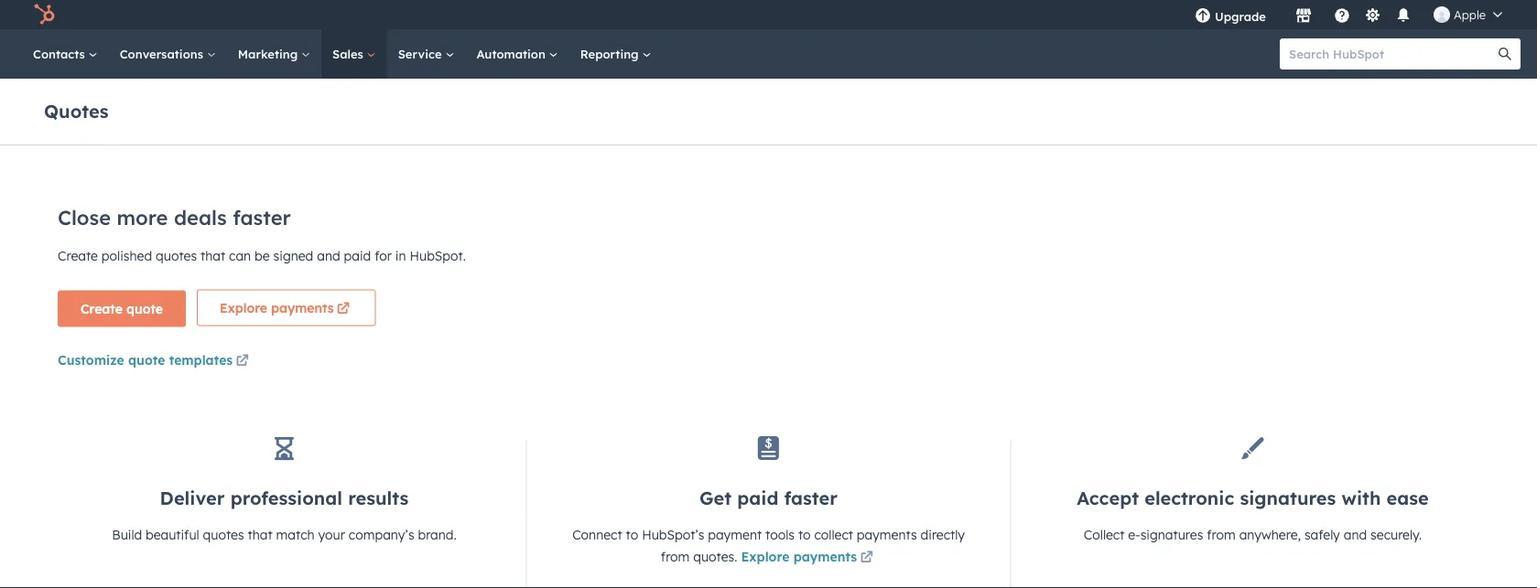 Task type: describe. For each thing, give the bounding box(es) containing it.
0 horizontal spatial and
[[317, 248, 340, 264]]

professional
[[231, 487, 343, 510]]

conversations link
[[109, 29, 227, 79]]

create quote button
[[58, 291, 186, 327]]

collect
[[815, 528, 854, 544]]

deliver professional results
[[160, 487, 409, 510]]

collect
[[1084, 528, 1125, 544]]

link opens in a new window image for customize quote templates
[[236, 355, 249, 368]]

get paid faster
[[700, 487, 838, 510]]

get
[[700, 487, 732, 510]]

signed
[[273, 248, 314, 264]]

automation
[[477, 46, 549, 61]]

close
[[58, 205, 111, 230]]

safely
[[1305, 528, 1341, 544]]

notifications button
[[1389, 0, 1420, 29]]

explore payments for explore payments link to the bottom
[[741, 550, 857, 566]]

explore for explore payments link to the bottom
[[741, 550, 790, 566]]

more
[[117, 205, 168, 230]]

link opens in a new window image for explore payments
[[861, 553, 873, 566]]

close more deals faster
[[58, 205, 291, 230]]

help button
[[1327, 0, 1358, 29]]

search image
[[1499, 48, 1512, 60]]

link opens in a new window image
[[236, 351, 249, 373]]

results
[[348, 487, 409, 510]]

service link
[[387, 29, 466, 79]]

beautiful
[[146, 528, 199, 544]]

deals
[[174, 205, 227, 230]]

automation link
[[466, 29, 569, 79]]

in
[[396, 248, 406, 264]]

create for create polished quotes that can be signed and paid for in hubspot.
[[58, 248, 98, 264]]

create polished quotes that can be signed and paid for in hubspot.
[[58, 248, 466, 264]]

ease
[[1387, 487, 1430, 510]]

customize quote templates
[[58, 352, 233, 368]]

1 horizontal spatial from
[[1207, 528, 1236, 544]]

electronic
[[1145, 487, 1235, 510]]

1 vertical spatial and
[[1344, 528, 1368, 544]]

upgrade
[[1215, 9, 1267, 24]]

that for match
[[248, 528, 273, 544]]

sales link
[[322, 29, 387, 79]]

deliver
[[160, 487, 225, 510]]

explore for the left explore payments link
[[220, 300, 267, 316]]

contacts link
[[22, 29, 109, 79]]

hubspot link
[[22, 4, 69, 26]]

quotes for beautiful
[[203, 528, 244, 544]]

1 horizontal spatial paid
[[738, 487, 779, 510]]

0 horizontal spatial explore payments link
[[197, 290, 376, 327]]

build
[[112, 528, 142, 544]]

that for can
[[201, 248, 225, 264]]

payments for the left explore payments link
[[271, 300, 334, 316]]

collect e-signatures from anywhere, safely and securely.
[[1084, 528, 1423, 544]]

payment
[[708, 528, 762, 544]]

hubspot's
[[642, 528, 705, 544]]

for
[[375, 248, 392, 264]]



Task type: vqa. For each thing, say whether or not it's contained in the screenshot.
HubSpot
no



Task type: locate. For each thing, give the bounding box(es) containing it.
faster up create polished quotes that can be signed and paid for in hubspot.
[[233, 205, 291, 230]]

1 horizontal spatial faster
[[784, 487, 838, 510]]

1 horizontal spatial to
[[799, 528, 811, 544]]

0 vertical spatial create
[[58, 248, 98, 264]]

match
[[276, 528, 315, 544]]

sales
[[333, 46, 367, 61]]

conversations
[[120, 46, 207, 61]]

quote up customize quote templates
[[126, 301, 163, 317]]

accept electronic signatures with ease
[[1077, 487, 1430, 510]]

quotes down deliver
[[203, 528, 244, 544]]

1 to from the left
[[626, 528, 639, 544]]

and
[[317, 248, 340, 264], [1344, 528, 1368, 544]]

explore payments for the left explore payments link
[[220, 300, 334, 316]]

customize
[[58, 352, 124, 368]]

marketing
[[238, 46, 301, 61]]

link opens in a new window image
[[236, 355, 249, 368], [861, 548, 873, 570], [861, 553, 873, 566]]

explore payments link
[[197, 290, 376, 327], [741, 548, 877, 570]]

0 vertical spatial and
[[317, 248, 340, 264]]

can
[[229, 248, 251, 264]]

1 vertical spatial explore
[[741, 550, 790, 566]]

Search HubSpot search field
[[1280, 38, 1505, 70]]

securely.
[[1371, 528, 1423, 544]]

0 vertical spatial explore payments link
[[197, 290, 376, 327]]

0 vertical spatial payments
[[271, 300, 334, 316]]

explore down can
[[220, 300, 267, 316]]

to
[[626, 528, 639, 544], [799, 528, 811, 544]]

quotes down the close more deals faster
[[156, 248, 197, 264]]

0 horizontal spatial paid
[[344, 248, 371, 264]]

faster up collect
[[784, 487, 838, 510]]

0 vertical spatial faster
[[233, 205, 291, 230]]

0 vertical spatial paid
[[344, 248, 371, 264]]

from down accept electronic signatures with ease
[[1207, 528, 1236, 544]]

from down hubspot's on the left bottom
[[661, 550, 690, 566]]

and right the safely on the right bottom of the page
[[1344, 528, 1368, 544]]

1 vertical spatial explore payments link
[[741, 548, 877, 570]]

create down close
[[58, 248, 98, 264]]

paid
[[344, 248, 371, 264], [738, 487, 779, 510]]

payments
[[271, 300, 334, 316], [857, 528, 917, 544], [794, 550, 857, 566]]

templates
[[169, 352, 233, 368]]

1 horizontal spatial and
[[1344, 528, 1368, 544]]

reporting link
[[569, 29, 663, 79]]

your
[[318, 528, 345, 544]]

hubspot.
[[410, 248, 466, 264]]

menu item
[[1280, 0, 1283, 29]]

settings image
[[1365, 8, 1382, 24]]

customize quote templates link
[[58, 351, 252, 373]]

0 horizontal spatial signatures
[[1141, 528, 1204, 544]]

explore payments down be
[[220, 300, 334, 316]]

0 horizontal spatial to
[[626, 528, 639, 544]]

1 vertical spatial explore payments
[[741, 550, 857, 566]]

bob builder image
[[1434, 6, 1451, 23]]

payments down signed
[[271, 300, 334, 316]]

menu
[[1182, 0, 1516, 29]]

create for create quote
[[81, 301, 123, 317]]

signatures up anywhere,
[[1241, 487, 1337, 510]]

directly
[[921, 528, 965, 544]]

payments down collect
[[794, 550, 857, 566]]

build beautiful quotes that match your company's brand.
[[112, 528, 457, 544]]

0 horizontal spatial quotes
[[156, 248, 197, 264]]

upgrade image
[[1195, 8, 1212, 25]]

1 horizontal spatial signatures
[[1241, 487, 1337, 510]]

tools
[[766, 528, 795, 544]]

quote for customize
[[128, 352, 165, 368]]

reporting
[[580, 46, 642, 61]]

quotes.
[[694, 550, 738, 566]]

with
[[1342, 487, 1382, 510]]

0 horizontal spatial explore
[[220, 300, 267, 316]]

0 horizontal spatial faster
[[233, 205, 291, 230]]

to right tools
[[799, 528, 811, 544]]

e-
[[1129, 528, 1141, 544]]

1 vertical spatial quotes
[[203, 528, 244, 544]]

brand.
[[418, 528, 457, 544]]

0 vertical spatial quotes
[[156, 248, 197, 264]]

search button
[[1490, 38, 1521, 70]]

0 vertical spatial signatures
[[1241, 487, 1337, 510]]

explore payments down tools
[[741, 550, 857, 566]]

1 vertical spatial create
[[81, 301, 123, 317]]

quotes
[[156, 248, 197, 264], [203, 528, 244, 544]]

1 horizontal spatial quotes
[[203, 528, 244, 544]]

that left can
[[201, 248, 225, 264]]

0 vertical spatial explore payments
[[220, 300, 334, 316]]

service
[[398, 46, 446, 61]]

notifications image
[[1396, 8, 1412, 25]]

0 vertical spatial that
[[201, 248, 225, 264]]

1 vertical spatial payments
[[857, 528, 917, 544]]

payments right collect
[[857, 528, 917, 544]]

settings link
[[1362, 5, 1385, 24]]

0 vertical spatial from
[[1207, 528, 1236, 544]]

connect to hubspot's payment tools to collect payments directly from quotes.
[[573, 528, 965, 566]]

1 vertical spatial faster
[[784, 487, 838, 510]]

2 to from the left
[[799, 528, 811, 544]]

1 horizontal spatial that
[[248, 528, 273, 544]]

apple
[[1454, 7, 1487, 22]]

paid left for
[[344, 248, 371, 264]]

1 horizontal spatial explore payments link
[[741, 548, 877, 570]]

explore payments link down collect
[[741, 548, 877, 570]]

signatures
[[1241, 487, 1337, 510], [1141, 528, 1204, 544]]

0 horizontal spatial explore payments
[[220, 300, 334, 316]]

create
[[58, 248, 98, 264], [81, 301, 123, 317]]

paid right get
[[738, 487, 779, 510]]

connect
[[573, 528, 623, 544]]

explore
[[220, 300, 267, 316], [741, 550, 790, 566]]

quote left "templates"
[[128, 352, 165, 368]]

signatures for e-
[[1141, 528, 1204, 544]]

1 vertical spatial signatures
[[1141, 528, 1204, 544]]

be
[[255, 248, 270, 264]]

signatures for electronic
[[1241, 487, 1337, 510]]

payments for explore payments link to the bottom
[[794, 550, 857, 566]]

0 horizontal spatial from
[[661, 550, 690, 566]]

polished
[[102, 248, 152, 264]]

anywhere,
[[1240, 528, 1302, 544]]

that left match
[[248, 528, 273, 544]]

quote inside create quote button
[[126, 301, 163, 317]]

create quote
[[81, 301, 163, 317]]

explore payments link down signed
[[197, 290, 376, 327]]

that
[[201, 248, 225, 264], [248, 528, 273, 544]]

1 horizontal spatial explore payments
[[741, 550, 857, 566]]

quotes for polished
[[156, 248, 197, 264]]

marketing link
[[227, 29, 322, 79]]

company's
[[349, 528, 415, 544]]

quotes
[[44, 99, 109, 122]]

marketplaces image
[[1296, 8, 1313, 25]]

quote inside customize quote templates link
[[128, 352, 165, 368]]

1 vertical spatial paid
[[738, 487, 779, 510]]

0 horizontal spatial that
[[201, 248, 225, 264]]

and right signed
[[317, 248, 340, 264]]

link opens in a new window image inside explore payments link
[[861, 553, 873, 566]]

quote
[[126, 301, 163, 317], [128, 352, 165, 368]]

link opens in a new window image inside customize quote templates link
[[236, 355, 249, 368]]

explore payments
[[220, 300, 334, 316], [741, 550, 857, 566]]

1 horizontal spatial explore
[[741, 550, 790, 566]]

from inside connect to hubspot's payment tools to collect payments directly from quotes.
[[661, 550, 690, 566]]

payments inside connect to hubspot's payment tools to collect payments directly from quotes.
[[857, 528, 917, 544]]

1 vertical spatial that
[[248, 528, 273, 544]]

2 vertical spatial payments
[[794, 550, 857, 566]]

1 vertical spatial quote
[[128, 352, 165, 368]]

1 vertical spatial from
[[661, 550, 690, 566]]

faster
[[233, 205, 291, 230], [784, 487, 838, 510]]

hubspot image
[[33, 4, 55, 26]]

accept
[[1077, 487, 1139, 510]]

help image
[[1334, 8, 1351, 25]]

quote for create
[[126, 301, 163, 317]]

create up customize
[[81, 301, 123, 317]]

signatures down the electronic
[[1141, 528, 1204, 544]]

menu containing apple
[[1182, 0, 1516, 29]]

from
[[1207, 528, 1236, 544], [661, 550, 690, 566]]

contacts
[[33, 46, 89, 61]]

to right connect on the left of the page
[[626, 528, 639, 544]]

0 vertical spatial explore
[[220, 300, 267, 316]]

0 vertical spatial quote
[[126, 301, 163, 317]]

explore down tools
[[741, 550, 790, 566]]

create inside button
[[81, 301, 123, 317]]

marketplaces button
[[1285, 0, 1324, 29]]

apple button
[[1423, 0, 1514, 29]]



